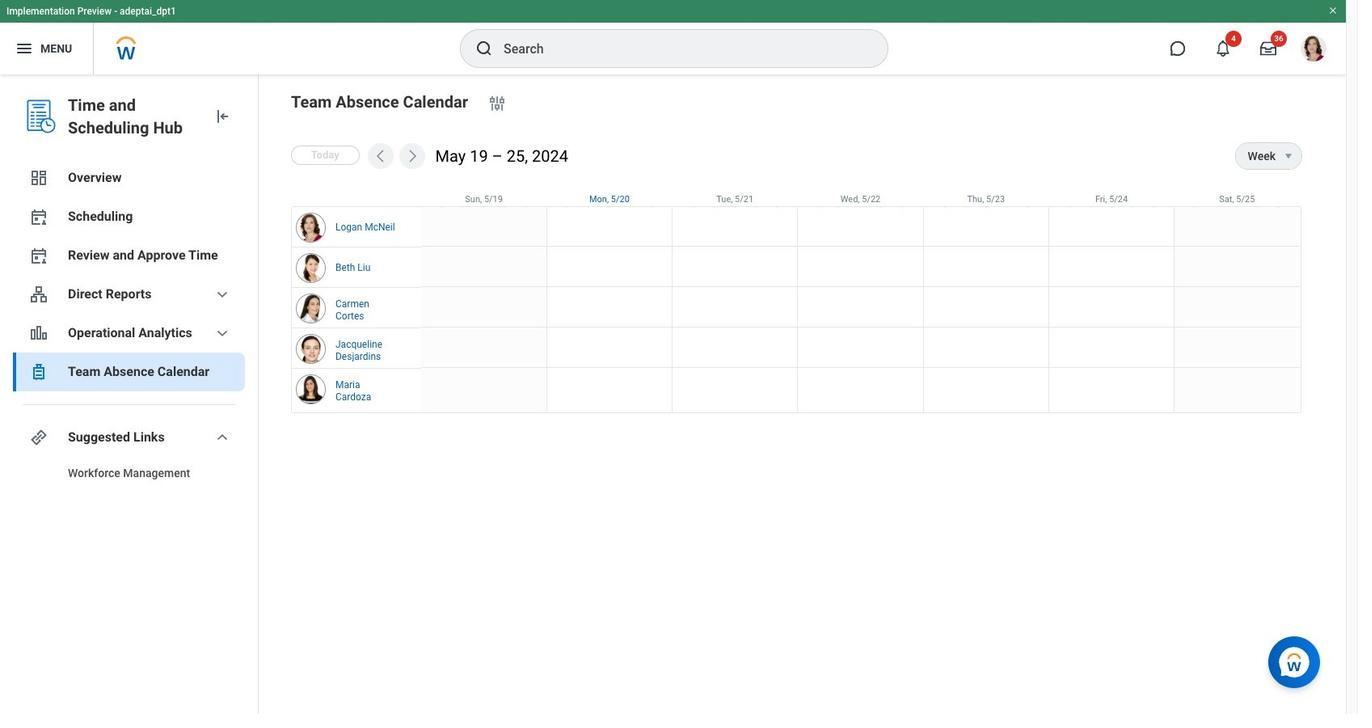 Task type: vqa. For each thing, say whether or not it's contained in the screenshot.
view team image's Chevron Down Small image
yes



Task type: locate. For each thing, give the bounding box(es) containing it.
chevron down small image for link icon
[[213, 428, 232, 447]]

change selection image
[[488, 94, 507, 113]]

time and scheduling hub element
[[68, 94, 200, 139]]

inbox large image
[[1261, 40, 1277, 57]]

view team image
[[29, 285, 49, 304]]

close environment banner image
[[1329, 6, 1339, 15]]

2 vertical spatial chevron down small image
[[213, 428, 232, 447]]

1 vertical spatial chevron down small image
[[213, 324, 232, 343]]

chevron left image
[[373, 148, 389, 164]]

search image
[[475, 39, 494, 58]]

3 chevron down small image from the top
[[213, 428, 232, 447]]

0 vertical spatial chevron down small image
[[213, 285, 232, 304]]

chevron right image
[[404, 148, 420, 164]]

transformation import image
[[213, 107, 232, 126]]

1 chevron down small image from the top
[[213, 285, 232, 304]]

chart image
[[29, 324, 49, 343]]

chevron down small image
[[213, 285, 232, 304], [213, 324, 232, 343], [213, 428, 232, 447]]

navigation pane region
[[0, 74, 259, 714]]

caret down image
[[1279, 150, 1299, 163]]

2 chevron down small image from the top
[[213, 324, 232, 343]]

banner
[[0, 0, 1347, 74]]



Task type: describe. For each thing, give the bounding box(es) containing it.
link image
[[29, 428, 49, 447]]

profile logan mcneil image
[[1301, 36, 1327, 65]]

task timeoff image
[[29, 362, 49, 382]]

chevron down small image for view team icon
[[213, 285, 232, 304]]

calendar user solid image
[[29, 246, 49, 265]]

Search Workday  search field
[[504, 31, 855, 66]]

justify image
[[15, 39, 34, 58]]

chevron down small image for 'chart' icon
[[213, 324, 232, 343]]

calendar user solid image
[[29, 207, 49, 226]]

dashboard image
[[29, 168, 49, 188]]

notifications large image
[[1216, 40, 1232, 57]]



